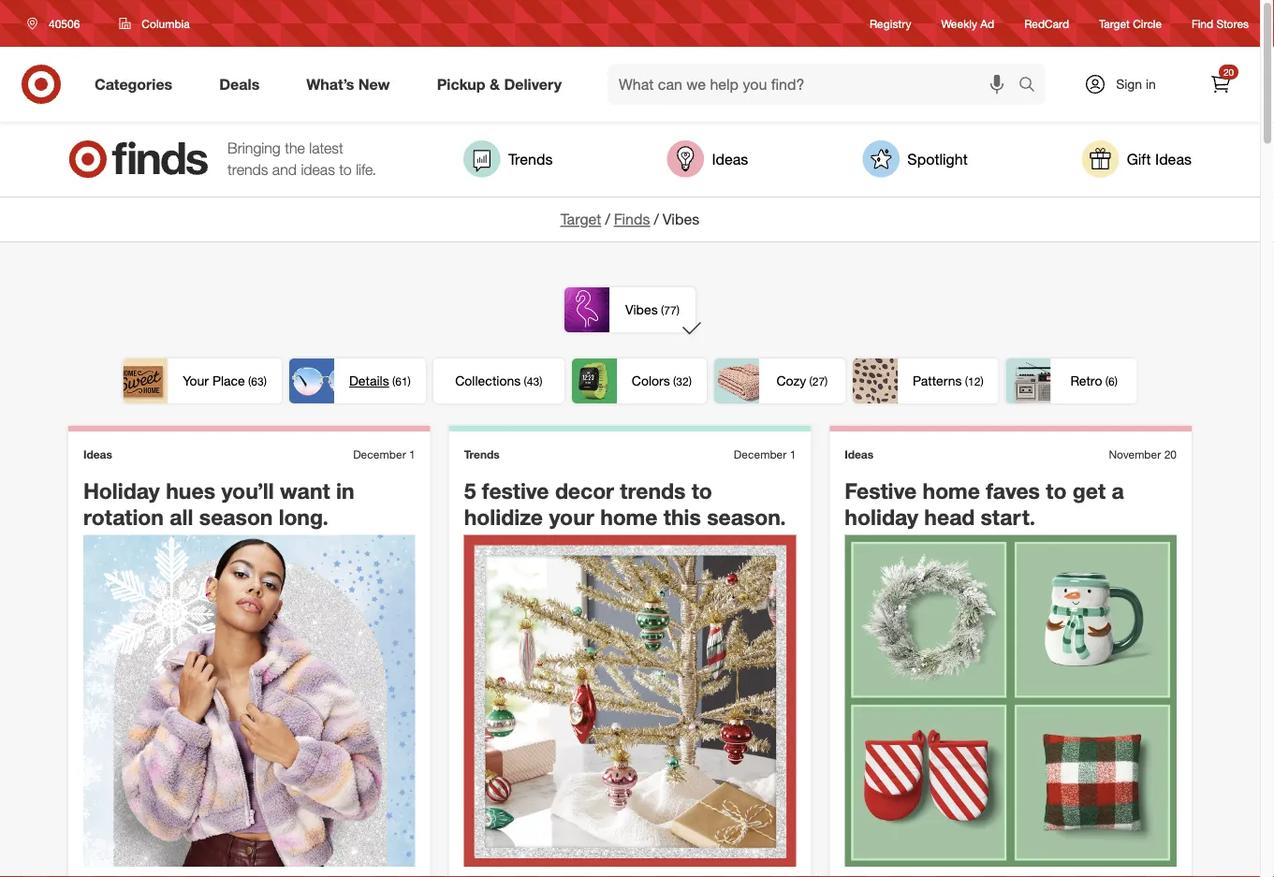 Task type: locate. For each thing, give the bounding box(es) containing it.
decor
[[555, 478, 614, 504]]

categories link
[[79, 64, 196, 105]]

a
[[1112, 478, 1124, 504]]

0 horizontal spatial in
[[336, 478, 355, 504]]

deals
[[219, 75, 260, 93]]

december 1 down the details ( 61 )
[[353, 447, 415, 462]]

delivery
[[504, 75, 562, 93]]

november
[[1109, 447, 1162, 462]]

( for patterns
[[965, 374, 968, 388]]

pickup
[[437, 75, 486, 93]]

) for collections
[[540, 374, 543, 388]]

( right colors
[[673, 374, 676, 388]]

home down decor
[[600, 505, 658, 531]]

) for details
[[408, 374, 411, 388]]

in right want
[[336, 478, 355, 504]]

what's new link
[[291, 64, 414, 105]]

1 horizontal spatial home
[[923, 478, 980, 504]]

0 horizontal spatial to
[[339, 161, 352, 179]]

target for target / finds / vibes
[[561, 210, 602, 228]]

december 1
[[353, 447, 415, 462], [734, 447, 796, 462]]

your place ( 63 )
[[183, 373, 267, 389]]

20 down stores at the top
[[1224, 66, 1234, 78]]

target link
[[561, 210, 602, 228]]

bringing the latest trends and ideas to life.
[[228, 139, 376, 179]]

festive
[[845, 478, 917, 504]]

1 horizontal spatial to
[[692, 478, 713, 504]]

trends down bringing
[[228, 161, 268, 179]]

0 horizontal spatial trends
[[464, 447, 500, 462]]

long.
[[279, 505, 329, 531]]

details ( 61 )
[[349, 373, 411, 389]]

to up "this"
[[692, 478, 713, 504]]

search
[[1010, 77, 1055, 95]]

trends link
[[464, 140, 553, 178]]

0 horizontal spatial december 1
[[353, 447, 415, 462]]

1 vertical spatial in
[[336, 478, 355, 504]]

) for patterns
[[981, 374, 984, 388]]

trends
[[228, 161, 268, 179], [620, 478, 686, 504]]

holiday hues you'll want in rotation all season long. image
[[83, 535, 415, 867]]

( inside the details ( 61 )
[[392, 374, 395, 388]]

december
[[353, 447, 406, 462], [734, 447, 787, 462]]

sign in
[[1116, 76, 1156, 92]]

1 horizontal spatial trends
[[620, 478, 686, 504]]

/ left finds link
[[605, 210, 610, 228]]

holiday hues you'll want in rotation all season long.
[[83, 478, 355, 531]]

latest
[[309, 139, 343, 157]]

( right "place"
[[248, 374, 251, 388]]

1 horizontal spatial in
[[1146, 76, 1156, 92]]

cozy ( 27 )
[[777, 373, 828, 389]]

1 horizontal spatial december
[[734, 447, 787, 462]]

trends
[[508, 150, 553, 168], [464, 447, 500, 462]]

0 horizontal spatial vibes
[[626, 301, 658, 318]]

0 vertical spatial 20
[[1224, 66, 1234, 78]]

your
[[183, 373, 209, 389]]

1 vertical spatial vibes
[[626, 301, 658, 318]]

( inside colors ( 32 )
[[673, 374, 676, 388]]

1 for holiday hues you'll want in rotation all season long.
[[409, 447, 415, 462]]

collections ( 43 )
[[455, 373, 543, 389]]

trends inside 'bringing the latest trends and ideas to life.'
[[228, 161, 268, 179]]

1 down the details ( 61 )
[[409, 447, 415, 462]]

target left the finds
[[561, 210, 602, 228]]

1 horizontal spatial december 1
[[734, 447, 796, 462]]

trends up '5'
[[464, 447, 500, 462]]

) up 32
[[677, 303, 680, 317]]

trends up "this"
[[620, 478, 686, 504]]

)
[[677, 303, 680, 317], [264, 374, 267, 388], [408, 374, 411, 388], [540, 374, 543, 388], [689, 374, 692, 388], [825, 374, 828, 388], [981, 374, 984, 388], [1115, 374, 1118, 388]]

home inside the festive home faves to get a holiday head start.
[[923, 478, 980, 504]]

spotlight link
[[863, 140, 968, 178]]

) inside the details ( 61 )
[[408, 374, 411, 388]]

0 horizontal spatial 20
[[1165, 447, 1177, 462]]

and
[[272, 161, 297, 179]]

1 horizontal spatial 20
[[1224, 66, 1234, 78]]

trends down the delivery at the left top of page
[[508, 150, 553, 168]]

stores
[[1217, 16, 1249, 30]]

details
[[349, 373, 389, 389]]

0 horizontal spatial trends
[[228, 161, 268, 179]]

to
[[339, 161, 352, 179], [692, 478, 713, 504], [1046, 478, 1067, 504]]

december 1 for 5 festive decor trends to holidize your home this season.
[[734, 447, 796, 462]]

0 horizontal spatial /
[[605, 210, 610, 228]]

0 horizontal spatial home
[[600, 505, 658, 531]]

vibes
[[663, 210, 700, 228], [626, 301, 658, 318]]

ideas inside gift ideas link
[[1156, 150, 1192, 168]]

this
[[664, 505, 701, 531]]

) inside colors ( 32 )
[[689, 374, 692, 388]]

2 december 1 from the left
[[734, 447, 796, 462]]

retro
[[1071, 373, 1103, 389]]

) right collections
[[540, 374, 543, 388]]

1 down cozy
[[790, 447, 796, 462]]

in inside holiday hues you'll want in rotation all season long.
[[336, 478, 355, 504]]

1
[[409, 447, 415, 462], [790, 447, 796, 462]]

1 / from the left
[[605, 210, 610, 228]]

december 1 for holiday hues you'll want in rotation all season long.
[[353, 447, 415, 462]]

new
[[359, 75, 390, 93]]

holidize
[[464, 505, 543, 531]]

december down the details ( 61 )
[[353, 447, 406, 462]]

2 / from the left
[[654, 210, 659, 228]]

weekly ad link
[[942, 15, 995, 31]]

target inside target circle link
[[1099, 16, 1130, 30]]

( inside collections ( 43 )
[[524, 374, 527, 388]]

december 1 up season.
[[734, 447, 796, 462]]

( right collections
[[524, 374, 527, 388]]

( right details
[[392, 374, 395, 388]]

1 december 1 from the left
[[353, 447, 415, 462]]

0 vertical spatial trends
[[228, 161, 268, 179]]

festive home faves to get a holiday head start.
[[845, 478, 1124, 531]]

vibes left 77
[[626, 301, 658, 318]]

) right retro
[[1115, 374, 1118, 388]]

registry link
[[870, 15, 912, 31]]

( inside retro ( 6 )
[[1106, 374, 1109, 388]]

0 vertical spatial vibes
[[663, 210, 700, 228]]

1 horizontal spatial 1
[[790, 447, 796, 462]]

vibes right the finds
[[663, 210, 700, 228]]

1 vertical spatial trends
[[620, 478, 686, 504]]

0 horizontal spatial 1
[[409, 447, 415, 462]]

target left circle
[[1099, 16, 1130, 30]]

spotlight
[[908, 150, 968, 168]]

20 right november
[[1165, 447, 1177, 462]]

0 horizontal spatial december
[[353, 447, 406, 462]]

) inside vibes ( 77 )
[[677, 303, 680, 317]]

gift ideas
[[1127, 150, 1192, 168]]

head
[[925, 505, 975, 531]]

(
[[661, 303, 664, 317], [248, 374, 251, 388], [392, 374, 395, 388], [524, 374, 527, 388], [673, 374, 676, 388], [810, 374, 813, 388], [965, 374, 968, 388], [1106, 374, 1109, 388]]

december up season.
[[734, 447, 787, 462]]

/
[[605, 210, 610, 228], [654, 210, 659, 228]]

1 horizontal spatial target
[[1099, 16, 1130, 30]]

0 vertical spatial in
[[1146, 76, 1156, 92]]

( inside "patterns ( 12 )"
[[965, 374, 968, 388]]

collections
[[455, 373, 521, 389]]

1 vertical spatial target
[[561, 210, 602, 228]]

77
[[664, 303, 677, 317]]

) inside "patterns ( 12 )"
[[981, 374, 984, 388]]

( inside vibes ( 77 )
[[661, 303, 664, 317]]

0 horizontal spatial target
[[561, 210, 602, 228]]

colors
[[632, 373, 670, 389]]

/ right finds link
[[654, 210, 659, 228]]

rotation
[[83, 505, 164, 531]]

( right retro
[[1106, 374, 1109, 388]]

) right colors
[[689, 374, 692, 388]]

november 20
[[1109, 447, 1177, 462]]

) right details
[[408, 374, 411, 388]]

festive home faves to get a holiday head start. image
[[845, 535, 1177, 867]]

to left the life.
[[339, 161, 352, 179]]

0 vertical spatial home
[[923, 478, 980, 504]]

ideas
[[712, 150, 749, 168], [1156, 150, 1192, 168], [83, 447, 112, 462], [845, 447, 874, 462]]

to left get
[[1046, 478, 1067, 504]]

5
[[464, 478, 476, 504]]

( right patterns
[[965, 374, 968, 388]]

) inside cozy ( 27 )
[[825, 374, 828, 388]]

0 vertical spatial target
[[1099, 16, 1130, 30]]

( right cozy
[[810, 374, 813, 388]]

you'll
[[221, 478, 274, 504]]

hues
[[166, 478, 215, 504]]

2 horizontal spatial to
[[1046, 478, 1067, 504]]

december for 5 festive decor trends to holidize your home this season.
[[734, 447, 787, 462]]

search button
[[1010, 64, 1055, 109]]

home up head
[[923, 478, 980, 504]]

start.
[[981, 505, 1036, 531]]

20 link
[[1201, 64, 1242, 105]]

) right cozy
[[825, 374, 828, 388]]

holiday
[[83, 478, 160, 504]]

) inside collections ( 43 )
[[540, 374, 543, 388]]

43
[[527, 374, 540, 388]]

ideas link
[[667, 140, 749, 178]]

1 vertical spatial 20
[[1165, 447, 1177, 462]]

patterns
[[913, 373, 962, 389]]

1 1 from the left
[[409, 447, 415, 462]]

1 horizontal spatial /
[[654, 210, 659, 228]]

0 vertical spatial trends
[[508, 150, 553, 168]]

1 vertical spatial home
[[600, 505, 658, 531]]

( for cozy
[[810, 374, 813, 388]]

categories
[[95, 75, 173, 93]]

1 december from the left
[[353, 447, 406, 462]]

in right sign
[[1146, 76, 1156, 92]]

trends inside 5 festive decor trends to holidize your home this season.
[[620, 478, 686, 504]]

( up colors ( 32 )
[[661, 303, 664, 317]]

) right patterns
[[981, 374, 984, 388]]

sign in link
[[1069, 64, 1186, 105]]

) inside retro ( 6 )
[[1115, 374, 1118, 388]]

get
[[1073, 478, 1106, 504]]

2 december from the left
[[734, 447, 787, 462]]

circle
[[1133, 16, 1162, 30]]

( for collections
[[524, 374, 527, 388]]

) right "place"
[[264, 374, 267, 388]]

to inside 'bringing the latest trends and ideas to life.'
[[339, 161, 352, 179]]

2 1 from the left
[[790, 447, 796, 462]]

to inside the festive home faves to get a holiday head start.
[[1046, 478, 1067, 504]]

( inside cozy ( 27 )
[[810, 374, 813, 388]]

deals link
[[203, 64, 283, 105]]

target for target circle
[[1099, 16, 1130, 30]]



Task type: vqa. For each thing, say whether or not it's contained in the screenshot.


Task type: describe. For each thing, give the bounding box(es) containing it.
patterns ( 12 )
[[913, 373, 984, 389]]

( for colors
[[673, 374, 676, 388]]

columbia button
[[107, 7, 202, 40]]

trends for and
[[228, 161, 268, 179]]

1 vertical spatial trends
[[464, 447, 500, 462]]

target circle
[[1099, 16, 1162, 30]]

target finds image
[[68, 140, 209, 178]]

) for cozy
[[825, 374, 828, 388]]

find stores
[[1192, 16, 1249, 30]]

season.
[[707, 505, 786, 531]]

to inside 5 festive decor trends to holidize your home this season.
[[692, 478, 713, 504]]

sign
[[1116, 76, 1143, 92]]

want
[[280, 478, 330, 504]]

( inside your place ( 63 )
[[248, 374, 251, 388]]

december for holiday hues you'll want in rotation all season long.
[[353, 447, 406, 462]]

season
[[199, 505, 273, 531]]

redcard
[[1025, 16, 1069, 30]]

1 horizontal spatial vibes
[[663, 210, 700, 228]]

( for vibes
[[661, 303, 664, 317]]

faves
[[986, 478, 1040, 504]]

63
[[251, 374, 264, 388]]

trends for to
[[620, 478, 686, 504]]

27
[[813, 374, 825, 388]]

pickup & delivery
[[437, 75, 562, 93]]

( for retro
[[1106, 374, 1109, 388]]

life.
[[356, 161, 376, 179]]

vibes ( 77 )
[[626, 301, 680, 318]]

bringing
[[228, 139, 281, 157]]

finds link
[[614, 210, 650, 228]]

place
[[212, 373, 245, 389]]

1 for 5 festive decor trends to holidize your home this season.
[[790, 447, 796, 462]]

ideas inside ideas link
[[712, 150, 749, 168]]

32
[[676, 374, 689, 388]]

ad
[[981, 16, 995, 30]]

target circle link
[[1099, 15, 1162, 31]]

weekly
[[942, 16, 978, 30]]

61
[[395, 374, 408, 388]]

holiday
[[845, 505, 919, 531]]

all
[[170, 505, 193, 531]]

5 festive decor trends to holidize your home this season. image
[[464, 535, 796, 867]]

40506 button
[[15, 7, 100, 40]]

what's
[[306, 75, 354, 93]]

your
[[549, 505, 594, 531]]

retro ( 6 )
[[1071, 373, 1118, 389]]

pickup & delivery link
[[421, 64, 585, 105]]

gift
[[1127, 150, 1151, 168]]

( for details
[[392, 374, 395, 388]]

) for retro
[[1115, 374, 1118, 388]]

) for colors
[[689, 374, 692, 388]]

the
[[285, 139, 305, 157]]

target / finds / vibes
[[561, 210, 700, 228]]

1 horizontal spatial trends
[[508, 150, 553, 168]]

&
[[490, 75, 500, 93]]

columbia
[[142, 16, 190, 30]]

weekly ad
[[942, 16, 995, 30]]

ideas
[[301, 161, 335, 179]]

finds
[[614, 210, 650, 228]]

40506
[[49, 16, 80, 30]]

registry
[[870, 16, 912, 30]]

12
[[968, 374, 981, 388]]

5 festive decor trends to holidize your home this season.
[[464, 478, 786, 531]]

home inside 5 festive decor trends to holidize your home this season.
[[600, 505, 658, 531]]

find stores link
[[1192, 15, 1249, 31]]

) for vibes
[[677, 303, 680, 317]]

What can we help you find? suggestions appear below search field
[[608, 64, 1024, 105]]

what's new
[[306, 75, 390, 93]]

colors ( 32 )
[[632, 373, 692, 389]]

) inside your place ( 63 )
[[264, 374, 267, 388]]

6
[[1109, 374, 1115, 388]]

cozy
[[777, 373, 806, 389]]

gift ideas link
[[1082, 140, 1192, 178]]

find
[[1192, 16, 1214, 30]]



